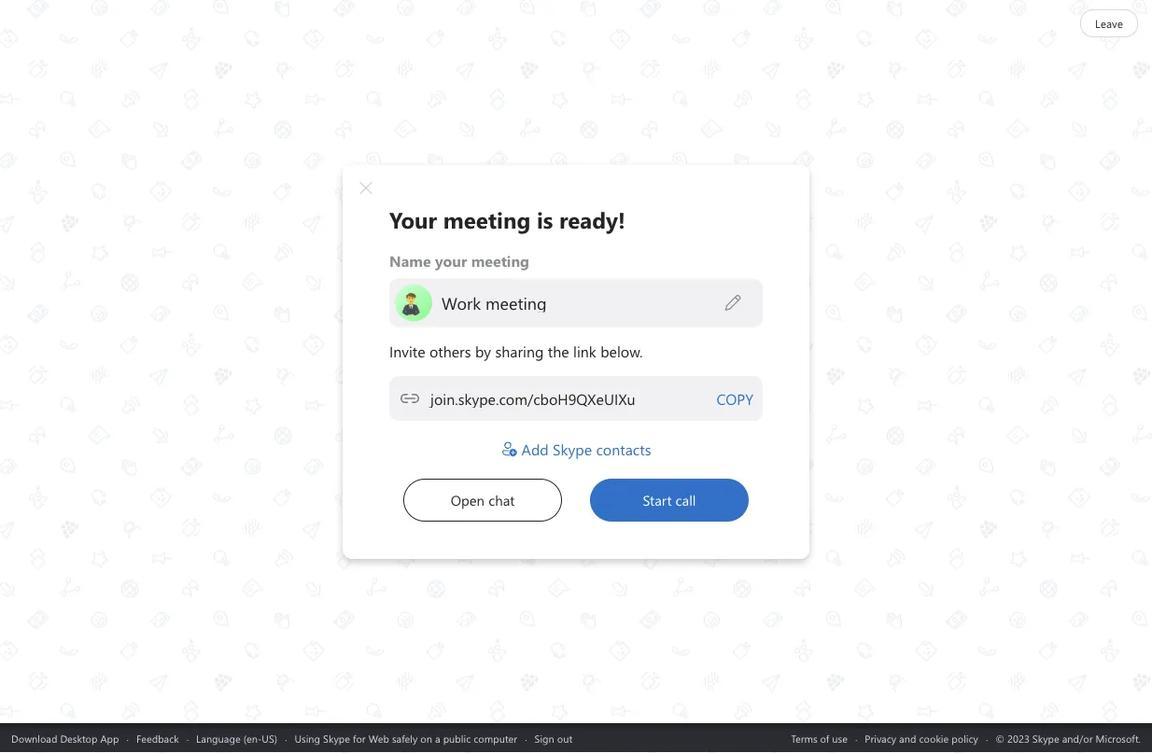 Task type: describe. For each thing, give the bounding box(es) containing it.
feedback link
[[136, 732, 179, 746]]

using skype for web safely on a public computer link
[[295, 732, 518, 746]]

feedback
[[136, 732, 179, 746]]

language (en-us)
[[196, 732, 277, 746]]

using skype for web safely on a public computer
[[295, 732, 518, 746]]

on
[[421, 732, 433, 746]]

cookie
[[919, 732, 949, 746]]

privacy and cookie policy link
[[865, 732, 979, 746]]

web
[[369, 732, 389, 746]]

computer
[[474, 732, 518, 746]]

us)
[[262, 732, 277, 746]]

language
[[196, 732, 241, 746]]

out
[[557, 732, 573, 746]]

and
[[900, 732, 917, 746]]

terms of use link
[[791, 732, 848, 746]]

sign out link
[[535, 732, 573, 746]]

public
[[443, 732, 471, 746]]

download
[[11, 732, 57, 746]]

skype
[[323, 732, 350, 746]]

download desktop app
[[11, 732, 119, 746]]

of
[[821, 732, 830, 746]]

a
[[435, 732, 441, 746]]

use
[[833, 732, 848, 746]]



Task type: locate. For each thing, give the bounding box(es) containing it.
sign
[[535, 732, 555, 746]]

language (en-us) link
[[196, 732, 277, 746]]

Type a meeting name (optional) text field
[[441, 292, 724, 313]]

privacy
[[865, 732, 897, 746]]

terms of use
[[791, 732, 848, 746]]

sign out
[[535, 732, 573, 746]]

desktop
[[60, 732, 98, 746]]

privacy and cookie policy
[[865, 732, 979, 746]]

policy
[[952, 732, 979, 746]]

(en-
[[243, 732, 262, 746]]

safely
[[392, 732, 418, 746]]

using
[[295, 732, 320, 746]]

app
[[100, 732, 119, 746]]

for
[[353, 732, 366, 746]]

terms
[[791, 732, 818, 746]]

download desktop app link
[[11, 732, 119, 746]]



Task type: vqa. For each thing, say whether or not it's contained in the screenshot.
App
yes



